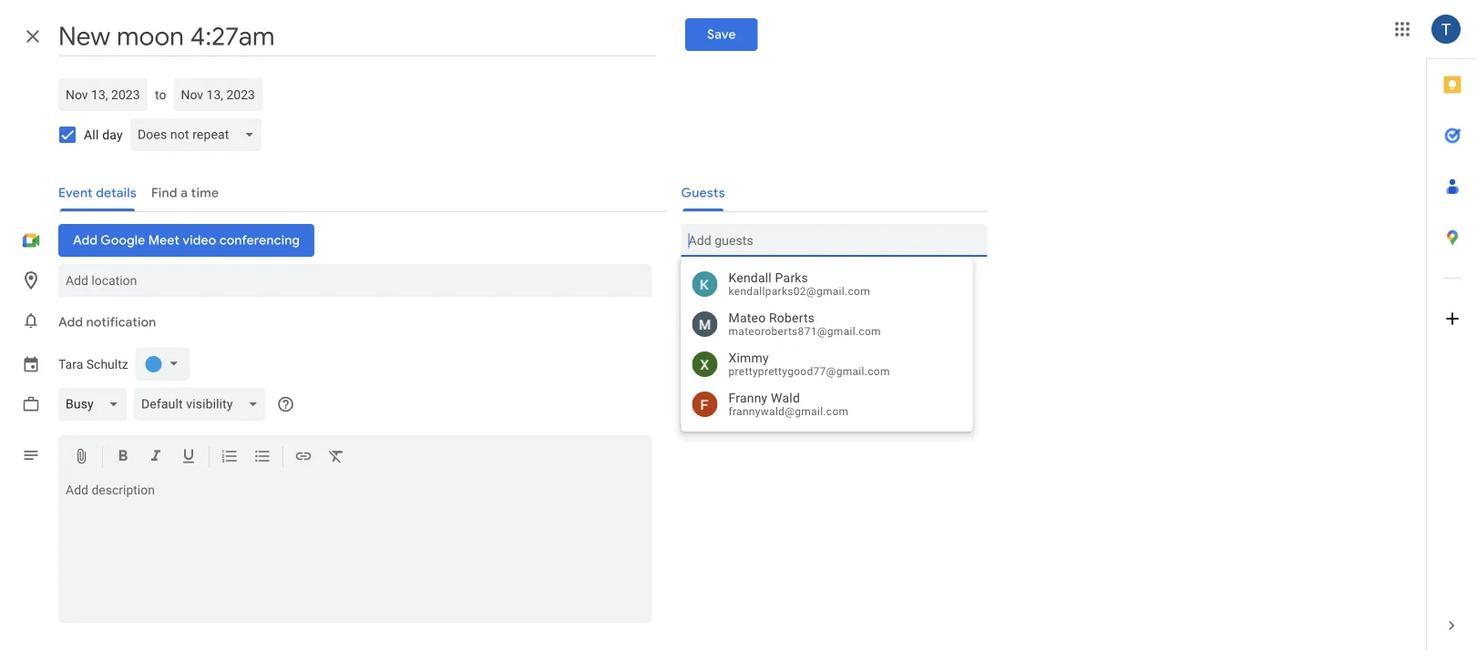 Task type: vqa. For each thing, say whether or not it's contained in the screenshot.
24 column header
no



Task type: locate. For each thing, give the bounding box(es) containing it.
mateo
[[729, 310, 766, 325]]

mateoroberts871@gmail.com
[[729, 325, 881, 338]]

insert link image
[[294, 448, 313, 469]]

invite
[[713, 343, 744, 358]]

list box
[[681, 264, 973, 425]]

modify
[[713, 316, 752, 331]]

remove formatting image
[[327, 448, 345, 469]]

formatting options toolbar
[[58, 436, 652, 480]]

all
[[84, 127, 99, 142]]

franny
[[729, 391, 768, 406]]

ximmy
[[729, 351, 769, 366]]

list
[[772, 371, 789, 386]]

Location text field
[[66, 264, 645, 297]]

tara
[[58, 357, 83, 372]]

tara schultz
[[58, 357, 128, 372]]

frannywald@gmail.com
[[729, 405, 849, 418]]

save
[[707, 26, 736, 43]]

parks
[[775, 270, 808, 285]]

None field
[[130, 118, 269, 151], [58, 388, 134, 421], [134, 388, 273, 421], [130, 118, 269, 151], [58, 388, 134, 421], [134, 388, 273, 421]]

Start date text field
[[66, 84, 140, 106]]

group
[[667, 283, 988, 392]]

Description text field
[[58, 483, 652, 620]]

kendallparks02@gmail.com
[[729, 285, 870, 298]]

italic image
[[147, 448, 165, 469]]

roberts
[[769, 310, 815, 325]]

kendall parks kendallparks02@gmail.com
[[729, 270, 870, 298]]

tab list
[[1427, 59, 1477, 601]]

bold image
[[114, 448, 132, 469]]

guest permissions
[[681, 288, 787, 304]]

End date text field
[[181, 84, 256, 106]]

add
[[58, 314, 83, 331]]



Task type: describe. For each thing, give the bounding box(es) containing it.
save button
[[685, 18, 758, 51]]

guest
[[737, 371, 769, 386]]

see
[[713, 371, 734, 386]]

others
[[747, 343, 783, 358]]

Guests text field
[[689, 224, 980, 257]]

bulleted list image
[[253, 448, 272, 469]]

prettyprettygood77@gmail.com
[[729, 365, 890, 378]]

mateo roberts mateoroberts871@gmail.com
[[729, 310, 881, 338]]

kendall
[[729, 270, 772, 285]]

ximmy prettyprettygood77@gmail.com
[[729, 351, 890, 378]]

Title text field
[[58, 16, 656, 57]]

wald
[[771, 391, 800, 406]]

permissions
[[718, 288, 787, 304]]

see guest list
[[713, 371, 789, 386]]

group containing guest permissions
[[667, 283, 988, 392]]

add notification
[[58, 314, 156, 331]]

to
[[155, 87, 166, 102]]

day
[[102, 127, 123, 142]]

list box containing kendall parks
[[681, 264, 973, 425]]

event
[[756, 316, 786, 331]]

add notification button
[[51, 301, 163, 345]]

invite others
[[713, 343, 783, 358]]

modify event
[[713, 316, 786, 331]]

guest
[[681, 288, 715, 304]]

underline image
[[180, 448, 198, 469]]

all day
[[84, 127, 123, 142]]

numbered list image
[[221, 448, 239, 469]]

schultz
[[86, 357, 128, 372]]

notification
[[86, 314, 156, 331]]

franny wald frannywald@gmail.com
[[729, 391, 849, 418]]



